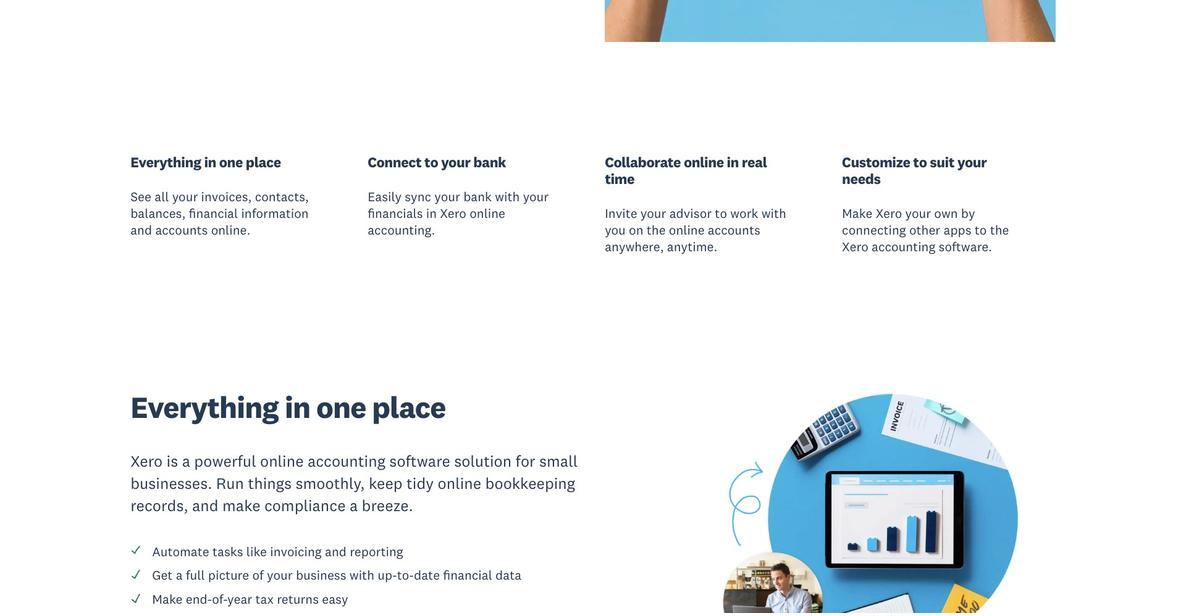 Task type: locate. For each thing, give the bounding box(es) containing it.
2 everything from the top
[[130, 388, 279, 426]]

place
[[246, 153, 281, 171], [372, 388, 446, 426]]

everything up all
[[130, 153, 201, 171]]

to left 'work'
[[715, 205, 727, 222]]

connecting
[[842, 222, 906, 238]]

the up software.
[[990, 222, 1009, 238]]

xero inside xero is a powerful online accounting software solution for small businesses. run things smoothly, keep tidy online bookkeeping records, and make compliance a breeze.
[[130, 452, 163, 471]]

make
[[842, 205, 873, 222], [152, 591, 183, 608]]

xero down connect to your bank
[[440, 205, 466, 222]]

online inside easily sync your bank with your financials in xero online accounting.
[[470, 205, 505, 222]]

accounts down the "balances," at the top left of the page
[[155, 222, 208, 239]]

customize
[[842, 153, 910, 171]]

1 horizontal spatial place
[[372, 388, 446, 426]]

run
[[216, 474, 244, 493]]

1 vertical spatial included image
[[130, 593, 142, 604]]

invoicing
[[270, 543, 322, 560]]

1 horizontal spatial the
[[990, 222, 1009, 238]]

your inside invite your advisor to work with you on the online accounts anywhere, anytime.
[[641, 205, 666, 222]]

accounts down 'work'
[[708, 222, 760, 238]]

to right the connect
[[425, 153, 438, 171]]

with inside easily sync your bank with your financials in xero online accounting.
[[495, 188, 520, 205]]

a
[[182, 452, 190, 471], [350, 496, 358, 516], [176, 567, 183, 584]]

accounts inside see all your invoices, contacts, balances, financial information and accounts online.
[[155, 222, 208, 239]]

time
[[605, 170, 635, 188]]

1 horizontal spatial and
[[192, 496, 218, 516]]

everything up the powerful
[[130, 388, 279, 426]]

get
[[152, 567, 173, 584]]

2 vertical spatial and
[[325, 543, 347, 560]]

bank up easily sync your bank with your financials in xero online accounting. at the top
[[473, 153, 506, 171]]

apps
[[944, 222, 972, 238]]

0 vertical spatial everything in one place
[[130, 153, 281, 171]]

financial
[[189, 205, 238, 222], [443, 567, 492, 584]]

0 vertical spatial make
[[842, 205, 873, 222]]

online
[[684, 153, 724, 171], [470, 205, 505, 222], [669, 222, 705, 238], [260, 452, 304, 471], [438, 474, 481, 493]]

make end-of-year tax returns easy
[[152, 591, 348, 608]]

returns
[[277, 591, 319, 608]]

accounting
[[872, 239, 936, 255], [308, 452, 385, 471]]

1 vertical spatial financial
[[443, 567, 492, 584]]

one
[[219, 153, 243, 171], [316, 388, 366, 426]]

1 horizontal spatial with
[[495, 188, 520, 205]]

xero left is
[[130, 452, 163, 471]]

collaborate
[[605, 153, 681, 171]]

and down run
[[192, 496, 218, 516]]

software
[[389, 452, 450, 471]]

make for make xero your own by connecting other apps to the xero accounting software.
[[842, 205, 873, 222]]

0 horizontal spatial accounts
[[155, 222, 208, 239]]

of
[[252, 567, 264, 584]]

advisor
[[670, 205, 712, 222]]

picture
[[208, 567, 249, 584]]

accounting down other
[[872, 239, 936, 255]]

0 horizontal spatial and
[[130, 222, 152, 239]]

up-
[[378, 567, 397, 584]]

financials
[[368, 205, 423, 222]]

1 the from the left
[[647, 222, 666, 238]]

accounting up smoothly,
[[308, 452, 385, 471]]

2 the from the left
[[990, 222, 1009, 238]]

place up contacts,
[[246, 153, 281, 171]]

1 everything in one place from the top
[[130, 153, 281, 171]]

2 included image from the top
[[130, 593, 142, 604]]

online inside collaborate online in real time
[[684, 153, 724, 171]]

and down the "balances," at the top left of the page
[[130, 222, 152, 239]]

solution
[[454, 452, 512, 471]]

business
[[296, 567, 346, 584]]

year
[[227, 591, 252, 608]]

compliance
[[264, 496, 346, 516]]

in inside collaborate online in real time
[[727, 153, 739, 171]]

is
[[167, 452, 178, 471]]

1 included image from the top
[[130, 569, 142, 580]]

1 vertical spatial bank
[[463, 188, 492, 205]]

0 horizontal spatial accounting
[[308, 452, 385, 471]]

0 vertical spatial and
[[130, 222, 152, 239]]

tidy
[[407, 474, 434, 493]]

0 vertical spatial financial
[[189, 205, 238, 222]]

0 vertical spatial one
[[219, 153, 243, 171]]

0 horizontal spatial make
[[152, 591, 183, 608]]

financial down invoices,
[[189, 205, 238, 222]]

0 horizontal spatial financial
[[189, 205, 238, 222]]

reporting
[[350, 543, 403, 560]]

connect to your bank
[[368, 153, 506, 171]]

0 vertical spatial accounting
[[872, 239, 936, 255]]

included image
[[130, 569, 142, 580], [130, 593, 142, 604]]

0 vertical spatial a
[[182, 452, 190, 471]]

1 vertical spatial one
[[316, 388, 366, 426]]

the right on
[[647, 222, 666, 238]]

and inside see all your invoices, contacts, balances, financial information and accounts online.
[[130, 222, 152, 239]]

in
[[204, 153, 216, 171], [727, 153, 739, 171], [426, 205, 437, 222], [285, 388, 310, 426]]

with
[[495, 188, 520, 205], [762, 205, 786, 222], [350, 567, 374, 584]]

work
[[730, 205, 758, 222]]

and inside xero is a powerful online accounting software solution for small businesses. run things smoothly, keep tidy online bookkeeping records, and make compliance a breeze.
[[192, 496, 218, 516]]

bank inside easily sync your bank with your financials in xero online accounting.
[[463, 188, 492, 205]]

businesses.
[[130, 474, 212, 493]]

bank
[[473, 153, 506, 171], [463, 188, 492, 205]]

1 horizontal spatial make
[[842, 205, 873, 222]]

0 vertical spatial bank
[[473, 153, 506, 171]]

records,
[[130, 496, 188, 516]]

to inside customize to suit your needs
[[913, 153, 927, 171]]

a chart of income and expenses displays in xero's online accounting software on a tablet. image
[[605, 0, 1056, 42]]

in inside easily sync your bank with your financials in xero online accounting.
[[426, 205, 437, 222]]

full
[[186, 567, 205, 584]]

bank down connect to your bank
[[463, 188, 492, 205]]

to left suit
[[913, 153, 927, 171]]

and up get a full picture of your business with up-to-date financial data
[[325, 543, 347, 560]]

1 vertical spatial and
[[192, 496, 218, 516]]

with inside invite your advisor to work with you on the online accounts anywhere, anytime.
[[762, 205, 786, 222]]

1 vertical spatial everything
[[130, 388, 279, 426]]

financial left data
[[443, 567, 492, 584]]

0 vertical spatial everything
[[130, 153, 201, 171]]

0 vertical spatial place
[[246, 153, 281, 171]]

make up connecting
[[842, 205, 873, 222]]

a down smoothly,
[[350, 496, 358, 516]]

everything
[[130, 153, 201, 171], [130, 388, 279, 426]]

all
[[155, 188, 169, 205]]

xero down connecting
[[842, 239, 868, 255]]

bookkeeping
[[485, 474, 575, 493]]

information
[[241, 205, 309, 222]]

0 vertical spatial included image
[[130, 569, 142, 580]]

2 horizontal spatial with
[[762, 205, 786, 222]]

the
[[647, 222, 666, 238], [990, 222, 1009, 238]]

invite
[[605, 205, 637, 222]]

sync
[[405, 188, 431, 205]]

keep
[[369, 474, 403, 493]]

accounts inside invite your advisor to work with you on the online accounts anywhere, anytime.
[[708, 222, 760, 238]]

place up the software
[[372, 388, 446, 426]]

everything in one place
[[130, 153, 281, 171], [130, 388, 446, 426]]

on
[[629, 222, 643, 238]]

included image
[[130, 545, 142, 556]]

a left full
[[176, 567, 183, 584]]

accounts
[[708, 222, 760, 238], [155, 222, 208, 239]]

your inside make xero your own by connecting other apps to the xero accounting software.
[[905, 205, 931, 222]]

see
[[130, 188, 151, 205]]

your
[[441, 153, 471, 171], [958, 153, 987, 171], [172, 188, 198, 205], [435, 188, 460, 205], [523, 188, 549, 205], [641, 205, 666, 222], [905, 205, 931, 222], [267, 567, 293, 584]]

financial inside see all your invoices, contacts, balances, financial information and accounts online.
[[189, 205, 238, 222]]

see all your invoices, contacts, balances, financial information and accounts online.
[[130, 188, 309, 239]]

bank for sync
[[463, 188, 492, 205]]

to inside invite your advisor to work with you on the online accounts anywhere, anytime.
[[715, 205, 727, 222]]

a right is
[[182, 452, 190, 471]]

make inside make xero your own by connecting other apps to the xero accounting software.
[[842, 205, 873, 222]]

anytime.
[[667, 239, 717, 255]]

1 horizontal spatial accounting
[[872, 239, 936, 255]]

your inside customize to suit your needs
[[958, 153, 987, 171]]

xero
[[876, 205, 902, 222], [440, 205, 466, 222], [842, 239, 868, 255], [130, 452, 163, 471]]

by
[[961, 205, 975, 222]]

date
[[414, 567, 440, 584]]

make down "get"
[[152, 591, 183, 608]]

0 horizontal spatial the
[[647, 222, 666, 238]]

1 vertical spatial everything in one place
[[130, 388, 446, 426]]

and
[[130, 222, 152, 239], [192, 496, 218, 516], [325, 543, 347, 560]]

1 vertical spatial make
[[152, 591, 183, 608]]

to down the by on the right top of the page
[[975, 222, 987, 238]]

1 vertical spatial accounting
[[308, 452, 385, 471]]

1 vertical spatial a
[[350, 496, 358, 516]]

small
[[539, 452, 578, 471]]

the inside make xero your own by connecting other apps to the xero accounting software.
[[990, 222, 1009, 238]]

1 vertical spatial place
[[372, 388, 446, 426]]

2 everything in one place from the top
[[130, 388, 446, 426]]

1 horizontal spatial accounts
[[708, 222, 760, 238]]

to
[[425, 153, 438, 171], [913, 153, 927, 171], [715, 205, 727, 222], [975, 222, 987, 238]]



Task type: vqa. For each thing, say whether or not it's contained in the screenshot.
2nd Included icon from the bottom
yes



Task type: describe. For each thing, give the bounding box(es) containing it.
like
[[246, 543, 267, 560]]

1 horizontal spatial one
[[316, 388, 366, 426]]

make for make end-of-year tax returns easy
[[152, 591, 183, 608]]

customize to suit your needs
[[842, 153, 987, 188]]

make xero your own by connecting other apps to the xero accounting software.
[[842, 205, 1009, 255]]

real
[[742, 153, 767, 171]]

own
[[934, 205, 958, 222]]

connect
[[368, 153, 422, 171]]

xero up connecting
[[876, 205, 902, 222]]

accounting inside xero is a powerful online accounting software solution for small businesses. run things smoothly, keep tidy online bookkeeping records, and make compliance a breeze.
[[308, 452, 385, 471]]

included image for make end-of-year tax returns easy
[[130, 593, 142, 604]]

easy
[[322, 591, 348, 608]]

contacts,
[[255, 188, 309, 205]]

easily
[[368, 188, 402, 205]]

0 horizontal spatial one
[[219, 153, 243, 171]]

get a full picture of your business with up-to-date financial data
[[152, 567, 522, 584]]

0 horizontal spatial place
[[246, 153, 281, 171]]

the inside invite your advisor to work with you on the online accounts anywhere, anytime.
[[647, 222, 666, 238]]

xero is a powerful online accounting software solution for small businesses. run things smoothly, keep tidy online bookkeeping records, and make compliance a breeze.
[[130, 452, 578, 516]]

make
[[222, 496, 260, 516]]

2 vertical spatial a
[[176, 567, 183, 584]]

you
[[605, 222, 626, 238]]

2 horizontal spatial and
[[325, 543, 347, 560]]

balances,
[[130, 205, 186, 222]]

1 everything from the top
[[130, 153, 201, 171]]

easily sync your bank with your financials in xero online accounting.
[[368, 188, 549, 239]]

software.
[[939, 239, 992, 255]]

automate
[[152, 543, 209, 560]]

accounting.
[[368, 222, 435, 239]]

your inside see all your invoices, contacts, balances, financial information and accounts online.
[[172, 188, 198, 205]]

included image for get a full picture of your business with up-to-date financial data
[[130, 569, 142, 580]]

bank for to
[[473, 153, 506, 171]]

xero inside easily sync your bank with your financials in xero online accounting.
[[440, 205, 466, 222]]

collaborate online in real time
[[605, 153, 767, 188]]

end-
[[186, 591, 212, 608]]

of-
[[212, 591, 227, 608]]

a small business owner does their bookkeeping online on a laptop. image
[[700, 368, 1056, 613]]

0 horizontal spatial with
[[350, 567, 374, 584]]

invite your advisor to work with you on the online accounts anywhere, anytime.
[[605, 205, 786, 255]]

smoothly,
[[296, 474, 365, 493]]

needs
[[842, 170, 881, 188]]

for
[[516, 452, 535, 471]]

to-
[[397, 567, 414, 584]]

data
[[496, 567, 522, 584]]

powerful
[[194, 452, 256, 471]]

online.
[[211, 222, 250, 239]]

other
[[909, 222, 940, 238]]

invoices,
[[201, 188, 252, 205]]

automate tasks like invoicing and reporting
[[152, 543, 403, 560]]

anywhere,
[[605, 239, 664, 255]]

tax
[[255, 591, 274, 608]]

online inside invite your advisor to work with you on the online accounts anywhere, anytime.
[[669, 222, 705, 238]]

accounting inside make xero your own by connecting other apps to the xero accounting software.
[[872, 239, 936, 255]]

tasks
[[213, 543, 243, 560]]

suit
[[930, 153, 955, 171]]

breeze.
[[362, 496, 413, 516]]

1 horizontal spatial financial
[[443, 567, 492, 584]]

things
[[248, 474, 292, 493]]

to inside make xero your own by connecting other apps to the xero accounting software.
[[975, 222, 987, 238]]



